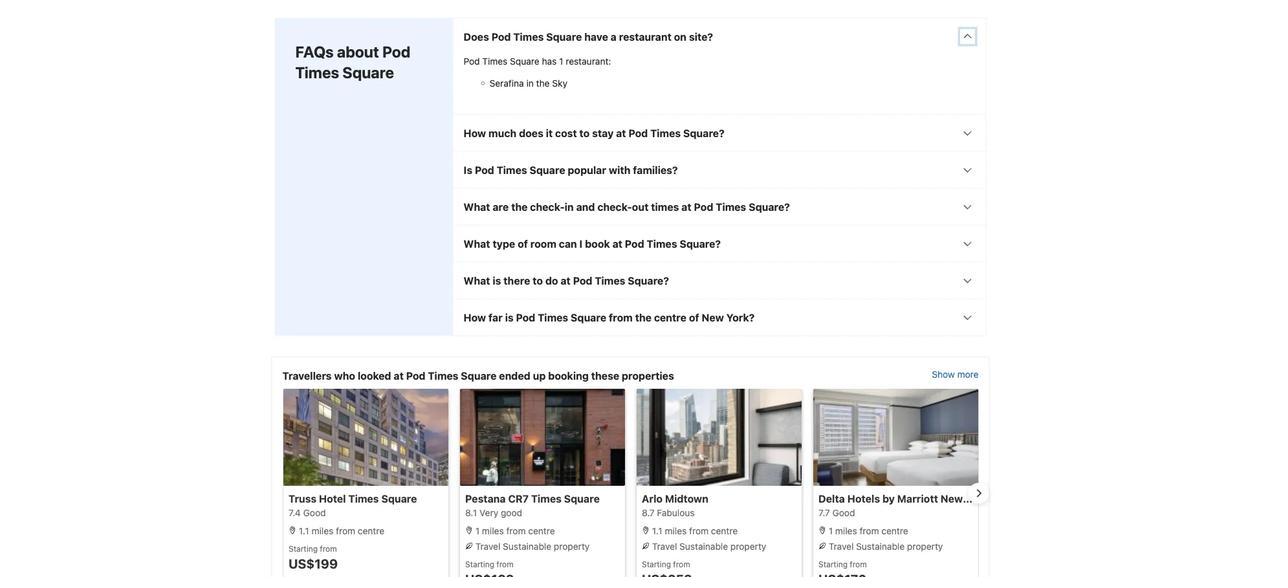 Task type: locate. For each thing, give the bounding box(es) containing it.
1
[[559, 56, 563, 67], [475, 526, 479, 536], [829, 526, 833, 536]]

starting from for pestana
[[465, 560, 513, 569]]

times
[[651, 201, 679, 213]]

the inside dropdown button
[[635, 311, 652, 324]]

1 how from the top
[[464, 127, 486, 139]]

1 miles from centre down good
[[473, 526, 555, 536]]

1 horizontal spatial travel
[[652, 541, 677, 552]]

2 1.1 from the left
[[652, 526, 662, 536]]

1 horizontal spatial starting from
[[642, 560, 690, 569]]

the
[[536, 78, 550, 89], [511, 201, 528, 213], [635, 311, 652, 324]]

3 travel sustainable property from the left
[[826, 541, 943, 552]]

2 horizontal spatial travel
[[829, 541, 854, 552]]

3 starting from from the left
[[818, 560, 867, 569]]

far
[[489, 311, 503, 324]]

3 what from the top
[[464, 275, 490, 287]]

1 check- from the left
[[530, 201, 565, 213]]

0 horizontal spatial 1 miles from centre
[[473, 526, 555, 536]]

looked
[[358, 370, 391, 382]]

1 vertical spatial what
[[464, 238, 490, 250]]

is left there in the left top of the page
[[493, 275, 501, 287]]

2 how from the top
[[464, 311, 486, 324]]

what
[[464, 201, 490, 213], [464, 238, 490, 250], [464, 275, 490, 287]]

starting up us$199
[[288, 544, 317, 553]]

is
[[493, 275, 501, 287], [505, 311, 514, 324]]

0 vertical spatial new
[[702, 311, 724, 324]]

up
[[533, 370, 546, 382]]

1.1 for arlo
[[652, 526, 662, 536]]

what type of room can i book at pod times square? button
[[453, 226, 986, 262]]

can
[[559, 238, 577, 250]]

starting from down 7.7 good
[[818, 560, 867, 569]]

does
[[464, 31, 489, 43]]

1 1.1 from the left
[[299, 526, 309, 536]]

pod inside dropdown button
[[516, 311, 535, 324]]

1 vertical spatial of
[[689, 311, 699, 324]]

0 horizontal spatial 1.1 miles from centre
[[296, 526, 384, 536]]

from inside how far is pod times square from the centre of new york? dropdown button
[[609, 311, 633, 324]]

accordion control element
[[453, 18, 987, 336]]

1 horizontal spatial in
[[565, 201, 574, 213]]

miles down 7.7 good
[[835, 526, 857, 536]]

travel for delta
[[829, 541, 854, 552]]

sustainable for times
[[503, 541, 551, 552]]

square?
[[683, 127, 725, 139], [749, 201, 790, 213], [680, 238, 721, 250], [628, 275, 669, 287]]

how left much
[[464, 127, 486, 139]]

times inside dropdown button
[[538, 311, 568, 324]]

centre
[[654, 311, 687, 324], [357, 526, 384, 536], [528, 526, 555, 536], [711, 526, 738, 536], [881, 526, 908, 536]]

2 starting from from the left
[[642, 560, 690, 569]]

1 vertical spatial the
[[511, 201, 528, 213]]

0 horizontal spatial new
[[702, 311, 724, 324]]

2 property from the left
[[730, 541, 766, 552]]

what for what is there to do at pod times square?
[[464, 275, 490, 287]]

ended
[[499, 370, 531, 382]]

2 horizontal spatial sustainable
[[856, 541, 905, 552]]

pod down does
[[464, 56, 480, 67]]

0 vertical spatial is
[[493, 275, 501, 287]]

2 horizontal spatial the
[[635, 311, 652, 324]]

the left the sky
[[536, 78, 550, 89]]

the for sky
[[536, 78, 550, 89]]

1 sustainable from the left
[[503, 541, 551, 552]]

0 horizontal spatial travel sustainable property
[[473, 541, 589, 552]]

in
[[526, 78, 534, 89], [565, 201, 574, 213]]

starting from down 8.7 fabulous
[[642, 560, 690, 569]]

sky
[[552, 78, 568, 89]]

square? up is pod times square popular with families? dropdown button
[[683, 127, 725, 139]]

1 miles from centre
[[473, 526, 555, 536], [826, 526, 908, 536]]

1 for pestana cr7 times square
[[475, 526, 479, 536]]

how much does it cost to stay at pod times square?
[[464, 127, 725, 139]]

1 horizontal spatial to
[[580, 127, 590, 139]]

does pod times square have a restaurant on site? button
[[453, 19, 986, 55]]

check- up "room"
[[530, 201, 565, 213]]

times inside truss hotel times square 7.4 good
[[348, 493, 379, 505]]

property for times
[[554, 541, 589, 552]]

of
[[518, 238, 528, 250], [689, 311, 699, 324]]

1 vertical spatial how
[[464, 311, 486, 324]]

2 vertical spatial what
[[464, 275, 490, 287]]

what are the check-in and check-out times at pod times square? button
[[453, 189, 986, 225]]

times
[[513, 31, 544, 43], [482, 56, 508, 67], [295, 63, 339, 81], [650, 127, 681, 139], [497, 164, 527, 176], [716, 201, 746, 213], [647, 238, 677, 250], [595, 275, 625, 287], [538, 311, 568, 324], [428, 370, 458, 382], [348, 493, 379, 505], [531, 493, 561, 505], [990, 493, 1021, 505]]

centre for delta hotels by marriott new york times square
[[881, 526, 908, 536]]

1 down the 8.1 very
[[475, 526, 479, 536]]

1 horizontal spatial travel sustainable property
[[649, 541, 766, 552]]

starting down 8.7 fabulous
[[642, 560, 671, 569]]

2 travel sustainable property from the left
[[649, 541, 766, 552]]

travel sustainable property for 8.7 fabulous
[[649, 541, 766, 552]]

what inside what type of room can i book at pod times square? dropdown button
[[464, 238, 490, 250]]

2 travel from the left
[[652, 541, 677, 552]]

square
[[546, 31, 582, 43], [510, 56, 540, 67], [343, 63, 394, 81], [530, 164, 565, 176], [571, 311, 606, 324], [461, 370, 497, 382], [381, 493, 417, 505], [564, 493, 599, 505], [1023, 493, 1059, 505]]

pod right far
[[516, 311, 535, 324]]

1 miles from the left
[[311, 526, 333, 536]]

have
[[585, 31, 608, 43]]

the right are
[[511, 201, 528, 213]]

what left type
[[464, 238, 490, 250]]

1 vertical spatial new
[[941, 493, 963, 505]]

how much does it cost to stay at pod times square? button
[[453, 115, 986, 151]]

how left far
[[464, 311, 486, 324]]

3 travel from the left
[[829, 541, 854, 552]]

us$199 region
[[272, 389, 1059, 577]]

0 vertical spatial what
[[464, 201, 490, 213]]

at right the book
[[613, 238, 623, 250]]

2 what from the top
[[464, 238, 490, 250]]

miles down 8.7 fabulous
[[665, 526, 686, 536]]

0 horizontal spatial property
[[554, 541, 589, 552]]

miles
[[311, 526, 333, 536], [482, 526, 504, 536], [665, 526, 686, 536], [835, 526, 857, 536]]

travel down 8.7 fabulous
[[652, 541, 677, 552]]

travel down the 8.1 very
[[475, 541, 500, 552]]

square inside truss hotel times square 7.4 good
[[381, 493, 417, 505]]

sustainable
[[503, 541, 551, 552], [679, 541, 728, 552], [856, 541, 905, 552]]

1 down 7.7 good
[[829, 526, 833, 536]]

travel sustainable property down by
[[826, 541, 943, 552]]

2 horizontal spatial travel sustainable property
[[826, 541, 943, 552]]

how inside dropdown button
[[464, 127, 486, 139]]

travel down 7.7 good
[[829, 541, 854, 552]]

is right far
[[505, 311, 514, 324]]

1.1 miles from centre down 8.7 fabulous
[[649, 526, 738, 536]]

1 horizontal spatial property
[[730, 541, 766, 552]]

1.1 down 8.7 fabulous
[[652, 526, 662, 536]]

starting for pestana
[[465, 560, 494, 569]]

sustainable down good
[[503, 541, 551, 552]]

what type of room can i book at pod times square?
[[464, 238, 721, 250]]

1 miles from centre for hotels
[[826, 526, 908, 536]]

0 vertical spatial the
[[536, 78, 550, 89]]

1 horizontal spatial of
[[689, 311, 699, 324]]

what left are
[[464, 201, 490, 213]]

new
[[702, 311, 724, 324], [941, 493, 963, 505]]

square inside the pestana cr7 times square 8.1 very good
[[564, 493, 599, 505]]

1 right has
[[559, 56, 563, 67]]

2 vertical spatial the
[[635, 311, 652, 324]]

square inside "faqs about pod times square"
[[343, 63, 394, 81]]

1 1.1 miles from centre from the left
[[296, 526, 384, 536]]

check- right and
[[598, 201, 632, 213]]

0 horizontal spatial starting from
[[465, 560, 513, 569]]

delta hotels by marriott new york times square 7.7 good
[[818, 493, 1059, 518]]

pod right 'about' at the top of page
[[382, 43, 410, 61]]

pod inside dropdown button
[[475, 164, 494, 176]]

travellers who looked at pod times square ended up booking these properties
[[282, 370, 674, 382]]

check-
[[530, 201, 565, 213], [598, 201, 632, 213]]

0 horizontal spatial is
[[493, 275, 501, 287]]

2 check- from the left
[[598, 201, 632, 213]]

0 horizontal spatial to
[[533, 275, 543, 287]]

1 vertical spatial to
[[533, 275, 543, 287]]

0 horizontal spatial travel
[[475, 541, 500, 552]]

pod times square has 1 restaurant:
[[464, 56, 611, 67]]

1.1
[[299, 526, 309, 536], [652, 526, 662, 536]]

times inside the pestana cr7 times square 8.1 very good
[[531, 493, 561, 505]]

i
[[580, 238, 583, 250]]

1 1 miles from centre from the left
[[473, 526, 555, 536]]

pod right the book
[[625, 238, 644, 250]]

new inside delta hotels by marriott new york times square 7.7 good
[[941, 493, 963, 505]]

starting from
[[465, 560, 513, 569], [642, 560, 690, 569], [818, 560, 867, 569]]

new left york?
[[702, 311, 724, 324]]

0 vertical spatial how
[[464, 127, 486, 139]]

square inside dropdown button
[[530, 164, 565, 176]]

show
[[932, 369, 955, 380]]

3 miles from the left
[[665, 526, 686, 536]]

0 horizontal spatial the
[[511, 201, 528, 213]]

2 horizontal spatial 1
[[829, 526, 833, 536]]

1 horizontal spatial sustainable
[[679, 541, 728, 552]]

sustainable for by
[[856, 541, 905, 552]]

property for 8.7 fabulous
[[730, 541, 766, 552]]

1 horizontal spatial new
[[941, 493, 963, 505]]

1 what from the top
[[464, 201, 490, 213]]

8.7 fabulous
[[642, 508, 694, 518]]

times inside dropdown button
[[497, 164, 527, 176]]

popular
[[568, 164, 606, 176]]

what inside what are the check-in and check-out times at pod times square? dropdown button
[[464, 201, 490, 213]]

to left 'do'
[[533, 275, 543, 287]]

1 horizontal spatial 1
[[559, 56, 563, 67]]

travel
[[475, 541, 500, 552], [652, 541, 677, 552], [829, 541, 854, 552]]

1 horizontal spatial is
[[505, 311, 514, 324]]

travel for pestana
[[475, 541, 500, 552]]

how
[[464, 127, 486, 139], [464, 311, 486, 324]]

sustainable down 8.7 fabulous
[[679, 541, 728, 552]]

what left there in the left top of the page
[[464, 275, 490, 287]]

1 horizontal spatial 1 miles from centre
[[826, 526, 908, 536]]

1 property from the left
[[554, 541, 589, 552]]

property
[[554, 541, 589, 552], [730, 541, 766, 552], [907, 541, 943, 552]]

much
[[489, 127, 517, 139]]

of right type
[[518, 238, 528, 250]]

travel sustainable property down good
[[473, 541, 589, 552]]

are
[[493, 201, 509, 213]]

1 miles from centre down hotels
[[826, 526, 908, 536]]

of inside dropdown button
[[518, 238, 528, 250]]

square? down what are the check-in and check-out times at pod times square? dropdown button
[[680, 238, 721, 250]]

1 vertical spatial is
[[505, 311, 514, 324]]

in down pod times square has 1 restaurant:
[[526, 78, 534, 89]]

2 1.1 miles from centre from the left
[[649, 526, 738, 536]]

starting from for delta
[[818, 560, 867, 569]]

starting down the 8.1 very
[[465, 560, 494, 569]]

hotel
[[319, 493, 346, 505]]

new left york
[[941, 493, 963, 505]]

1.1 miles from centre
[[296, 526, 384, 536], [649, 526, 738, 536]]

2 miles from the left
[[482, 526, 504, 536]]

0 vertical spatial to
[[580, 127, 590, 139]]

1 vertical spatial in
[[565, 201, 574, 213]]

0 horizontal spatial of
[[518, 238, 528, 250]]

miles down 7.4 good
[[311, 526, 333, 536]]

the inside dropdown button
[[511, 201, 528, 213]]

starting from down the 8.1 very
[[465, 560, 513, 569]]

starting down 7.7 good
[[818, 560, 847, 569]]

the up properties on the bottom of the page
[[635, 311, 652, 324]]

travel sustainable property for by
[[826, 541, 943, 552]]

0 horizontal spatial in
[[526, 78, 534, 89]]

square? down is pod times square popular with families? dropdown button
[[749, 201, 790, 213]]

at
[[616, 127, 626, 139], [682, 201, 692, 213], [613, 238, 623, 250], [561, 275, 571, 287], [394, 370, 404, 382]]

by
[[882, 493, 895, 505]]

0 horizontal spatial 1.1
[[299, 526, 309, 536]]

it
[[546, 127, 553, 139]]

0 horizontal spatial check-
[[530, 201, 565, 213]]

0 horizontal spatial 1
[[475, 526, 479, 536]]

type
[[493, 238, 515, 250]]

show more link
[[932, 368, 979, 384]]

travel sustainable property down 8.7 fabulous
[[649, 541, 766, 552]]

1 inside accordion control element
[[559, 56, 563, 67]]

1 starting from from the left
[[465, 560, 513, 569]]

0 vertical spatial of
[[518, 238, 528, 250]]

property for by
[[907, 541, 943, 552]]

1.1 miles from centre down truss hotel times square 7.4 good on the bottom
[[296, 526, 384, 536]]

pod right times
[[694, 201, 713, 213]]

1 travel from the left
[[475, 541, 500, 552]]

of down what is there to do at pod times square? dropdown button
[[689, 311, 699, 324]]

3 property from the left
[[907, 541, 943, 552]]

1 horizontal spatial 1.1
[[652, 526, 662, 536]]

restaurant:
[[566, 56, 611, 67]]

1 horizontal spatial the
[[536, 78, 550, 89]]

from
[[609, 311, 633, 324], [336, 526, 355, 536], [506, 526, 526, 536], [689, 526, 708, 536], [859, 526, 879, 536], [320, 544, 337, 553], [496, 560, 513, 569], [673, 560, 690, 569], [850, 560, 867, 569]]

miles down the 8.1 very
[[482, 526, 504, 536]]

2 sustainable from the left
[[679, 541, 728, 552]]

how inside dropdown button
[[464, 311, 486, 324]]

sustainable down by
[[856, 541, 905, 552]]

2 horizontal spatial starting from
[[818, 560, 867, 569]]

what inside what is there to do at pod times square? dropdown button
[[464, 275, 490, 287]]

starting from us$199
[[288, 544, 337, 571]]

1 travel sustainable property from the left
[[473, 541, 589, 552]]

travel sustainable property for times
[[473, 541, 589, 552]]

2 1 miles from centre from the left
[[826, 526, 908, 536]]

2 horizontal spatial property
[[907, 541, 943, 552]]

what is there to do at pod times square? button
[[453, 263, 986, 299]]

0 horizontal spatial sustainable
[[503, 541, 551, 552]]

book
[[585, 238, 610, 250]]

pod right is at the top of the page
[[475, 164, 494, 176]]

starting for delta
[[818, 560, 847, 569]]

new inside dropdown button
[[702, 311, 724, 324]]

to left "stay"
[[580, 127, 590, 139]]

at right looked
[[394, 370, 404, 382]]

is
[[464, 164, 472, 176]]

4 miles from the left
[[835, 526, 857, 536]]

in left and
[[565, 201, 574, 213]]

1 horizontal spatial check-
[[598, 201, 632, 213]]

from inside starting from us$199
[[320, 544, 337, 553]]

1.1 down 7.4 good
[[299, 526, 309, 536]]

1 horizontal spatial 1.1 miles from centre
[[649, 526, 738, 536]]

3 sustainable from the left
[[856, 541, 905, 552]]

serafina in the sky
[[490, 78, 568, 89]]



Task type: vqa. For each thing, say whether or not it's contained in the screenshot.
"7.4 Good"
yes



Task type: describe. For each thing, give the bounding box(es) containing it.
8.1 very
[[465, 508, 498, 518]]

is inside what is there to do at pod times square? dropdown button
[[493, 275, 501, 287]]

about
[[337, 43, 379, 61]]

properties
[[622, 370, 674, 382]]

centre for pestana cr7 times square
[[528, 526, 555, 536]]

is inside how far is pod times square from the centre of new york? dropdown button
[[505, 311, 514, 324]]

cr7
[[508, 493, 528, 505]]

square inside delta hotels by marriott new york times square 7.7 good
[[1023, 493, 1059, 505]]

at right 'do'
[[561, 275, 571, 287]]

marriott
[[897, 493, 938, 505]]

booking
[[548, 370, 589, 382]]

1.1 miles from centre for times
[[296, 526, 384, 536]]

square inside dropdown button
[[571, 311, 606, 324]]

a
[[611, 31, 617, 43]]

restaurant
[[619, 31, 672, 43]]

what are the check-in and check-out times at pod times square?
[[464, 201, 790, 213]]

1.1 miles from centre for 8.7 fabulous
[[649, 526, 738, 536]]

do
[[545, 275, 558, 287]]

who
[[334, 370, 355, 382]]

out
[[632, 201, 649, 213]]

how far is pod times square from the centre of new york?
[[464, 311, 755, 324]]

does
[[519, 127, 544, 139]]

miles for midtown
[[665, 526, 686, 536]]

with
[[609, 164, 631, 176]]

midtown
[[665, 493, 708, 505]]

us$199
[[288, 556, 337, 571]]

centre inside dropdown button
[[654, 311, 687, 324]]

1 for delta hotels by marriott new york times square
[[829, 526, 833, 536]]

miles for cr7
[[482, 526, 504, 536]]

is pod times square popular with families?
[[464, 164, 678, 176]]

delta
[[818, 493, 845, 505]]

in inside what are the check-in and check-out times at pod times square? dropdown button
[[565, 201, 574, 213]]

truss
[[288, 493, 316, 505]]

does pod times square have a restaurant on site?
[[464, 31, 713, 43]]

these
[[591, 370, 619, 382]]

how for how far is pod times square from the centre of new york?
[[464, 311, 486, 324]]

good
[[501, 508, 522, 518]]

pestana cr7 times square 8.1 very good
[[465, 493, 599, 518]]

serafina
[[490, 78, 524, 89]]

of inside dropdown button
[[689, 311, 699, 324]]

pod right 'do'
[[573, 275, 592, 287]]

travellers
[[282, 370, 332, 382]]

times inside "faqs about pod times square"
[[295, 63, 339, 81]]

arlo midtown 8.7 fabulous
[[642, 493, 708, 518]]

1.1 for truss
[[299, 526, 309, 536]]

york
[[965, 493, 988, 505]]

0 vertical spatial in
[[526, 78, 534, 89]]

starting for arlo
[[642, 560, 671, 569]]

at right times
[[682, 201, 692, 213]]

hotels
[[847, 493, 880, 505]]

has
[[542, 56, 557, 67]]

there
[[504, 275, 530, 287]]

sustainable for 8.7 fabulous
[[679, 541, 728, 552]]

centre for arlo midtown
[[711, 526, 738, 536]]

how for how much does it cost to stay at pod times square?
[[464, 127, 486, 139]]

times inside delta hotels by marriott new york times square 7.7 good
[[990, 493, 1021, 505]]

how far is pod times square from the centre of new york? button
[[453, 300, 986, 336]]

1 miles from centre for cr7
[[473, 526, 555, 536]]

centre for truss hotel times square
[[357, 526, 384, 536]]

pod right "stay"
[[629, 127, 648, 139]]

is pod times square popular with families? button
[[453, 152, 986, 188]]

on
[[674, 31, 687, 43]]

the for check-
[[511, 201, 528, 213]]

7.4 good
[[288, 508, 326, 518]]

pod inside "faqs about pod times square"
[[382, 43, 410, 61]]

miles for hotel
[[311, 526, 333, 536]]

room
[[530, 238, 557, 250]]

more
[[957, 369, 979, 380]]

what for what type of room can i book at pod times square?
[[464, 238, 490, 250]]

7.7 good
[[818, 508, 855, 518]]

miles for hotels
[[835, 526, 857, 536]]

at right "stay"
[[616, 127, 626, 139]]

starting from for arlo
[[642, 560, 690, 569]]

faqs about pod times square
[[295, 43, 410, 81]]

families?
[[633, 164, 678, 176]]

site?
[[689, 31, 713, 43]]

arlo
[[642, 493, 662, 505]]

cost
[[555, 127, 577, 139]]

square? up how far is pod times square from the centre of new york?
[[628, 275, 669, 287]]

square inside dropdown button
[[546, 31, 582, 43]]

show more
[[932, 369, 979, 380]]

stay
[[592, 127, 614, 139]]

what for what are the check-in and check-out times at pod times square?
[[464, 201, 490, 213]]

travel for arlo
[[652, 541, 677, 552]]

what is there to do at pod times square?
[[464, 275, 669, 287]]

and
[[576, 201, 595, 213]]

pod right looked
[[406, 370, 426, 382]]

york?
[[727, 311, 755, 324]]

starting inside starting from us$199
[[288, 544, 317, 553]]

pod right does
[[492, 31, 511, 43]]

faqs
[[295, 43, 334, 61]]

truss hotel times square 7.4 good
[[288, 493, 417, 518]]

pestana
[[465, 493, 505, 505]]



